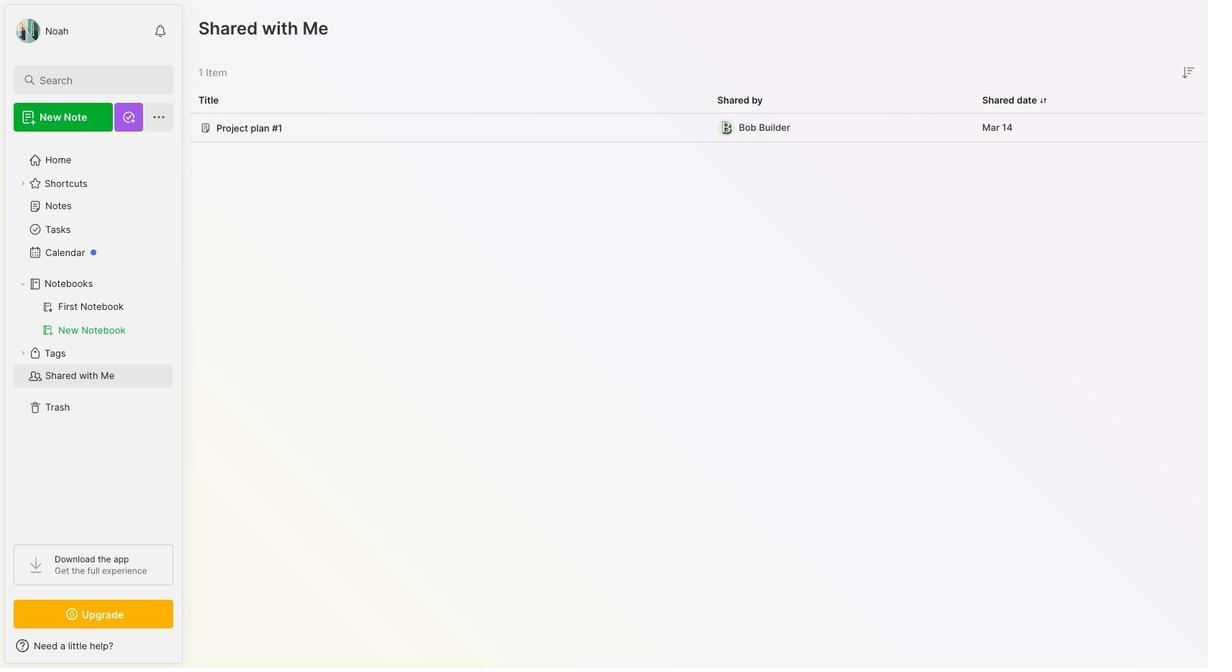 Task type: vqa. For each thing, say whether or not it's contained in the screenshot.
Security Summary link
no



Task type: describe. For each thing, give the bounding box(es) containing it.
WHAT'S NEW field
[[5, 635, 182, 658]]

main element
[[0, 0, 187, 669]]

none search field inside 'main' element
[[40, 71, 160, 89]]

tree inside 'main' element
[[5, 140, 182, 532]]

expand notebooks image
[[19, 280, 27, 289]]

click to collapse image
[[182, 642, 192, 659]]



Task type: locate. For each thing, give the bounding box(es) containing it.
sort options image
[[1180, 64, 1197, 81]]

Account field
[[14, 17, 69, 45]]

Sort field
[[1180, 64, 1197, 81]]

None search field
[[40, 71, 160, 89]]

tree
[[5, 140, 182, 532]]

group
[[14, 296, 173, 342]]

Search text field
[[40, 73, 160, 87]]

expand tags image
[[19, 349, 27, 358]]

row
[[190, 114, 1206, 142]]

group inside tree
[[14, 296, 173, 342]]



